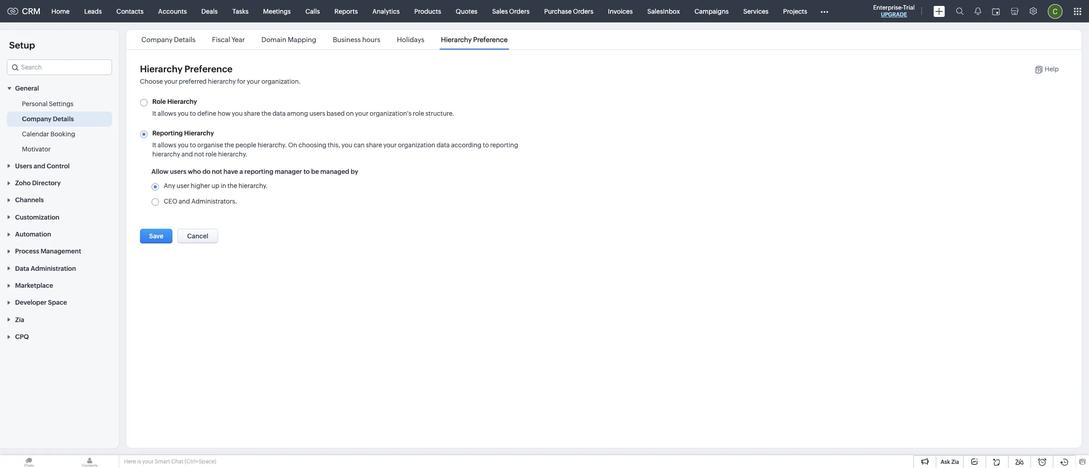Task type: describe. For each thing, give the bounding box(es) containing it.
leads link
[[77, 0, 109, 22]]

your inside reporting hierarchy it allows you to organise the people hierarchy. on choosing this, you can share your organization data according to reporting hierarchy and not role hierarchy.
[[384, 141, 397, 149]]

meetings
[[263, 8, 291, 15]]

people
[[236, 141, 256, 149]]

meetings link
[[256, 0, 298, 22]]

share inside reporting hierarchy it allows you to organise the people hierarchy. on choosing this, you can share your organization data according to reporting hierarchy and not role hierarchy.
[[366, 141, 382, 149]]

2 vertical spatial hierarchy.
[[239, 182, 268, 189]]

products
[[415, 8, 441, 15]]

signals element
[[970, 0, 987, 22]]

data inside reporting hierarchy it allows you to organise the people hierarchy. on choosing this, you can share your organization data according to reporting hierarchy and not role hierarchy.
[[437, 141, 450, 149]]

create menu element
[[928, 0, 951, 22]]

managed
[[320, 168, 349, 175]]

to inside "role hierarchy it allows you to define how you share the data among users based on your organization's role structure."
[[190, 110, 196, 117]]

salesinbox link
[[640, 0, 688, 22]]

booking
[[50, 131, 75, 138]]

1 vertical spatial hierarchy.
[[218, 151, 247, 158]]

company details inside general region
[[22, 115, 74, 123]]

developer
[[15, 299, 47, 306]]

based
[[327, 110, 345, 117]]

Other Modules field
[[815, 4, 835, 19]]

your right choose at the left of page
[[164, 78, 178, 85]]

your right is
[[142, 459, 154, 465]]

list containing company details
[[133, 30, 516, 49]]

invoices
[[608, 8, 633, 15]]

who
[[188, 168, 201, 175]]

general region
[[0, 97, 119, 157]]

ask zia
[[941, 459, 960, 465]]

here is your smart chat (ctrl+space)
[[124, 459, 216, 465]]

personal settings link
[[22, 99, 74, 109]]

upgrade
[[881, 11, 907, 18]]

reporting hierarchy it allows you to organise the people hierarchy. on choosing this, you can share your organization data according to reporting hierarchy and not role hierarchy.
[[152, 130, 518, 158]]

sales orders
[[492, 8, 530, 15]]

sales orders link
[[485, 0, 537, 22]]

manager
[[275, 168, 302, 175]]

accounts
[[158, 8, 187, 15]]

cpq button
[[0, 328, 119, 345]]

on
[[346, 110, 354, 117]]

users inside "role hierarchy it allows you to define how you share the data among users based on your organization's role structure."
[[310, 110, 325, 117]]

users
[[15, 162, 32, 170]]

up
[[212, 182, 219, 189]]

details inside list
[[174, 36, 196, 43]]

organization's
[[370, 110, 412, 117]]

users and control
[[15, 162, 70, 170]]

you right how
[[232, 110, 243, 117]]

create menu image
[[934, 6, 945, 17]]

how
[[218, 110, 231, 117]]

choose your preferred hierarchy for your organization.
[[140, 78, 301, 85]]

holidays link
[[396, 36, 426, 43]]

allow users who do not have a reporting manager to be managed by
[[151, 168, 358, 175]]

(ctrl+space)
[[185, 459, 216, 465]]

quotes
[[456, 8, 478, 15]]

domain mapping
[[262, 36, 316, 43]]

ceo
[[164, 198, 177, 205]]

data administration button
[[0, 260, 119, 277]]

hierarchy inside "role hierarchy it allows you to define how you share the data among users based on your organization's role structure."
[[167, 98, 197, 105]]

to left the organise
[[190, 141, 196, 149]]

channels
[[15, 196, 44, 204]]

data administration
[[15, 265, 76, 272]]

not inside reporting hierarchy it allows you to organise the people hierarchy. on choosing this, you can share your organization data according to reporting hierarchy and not role hierarchy.
[[194, 151, 204, 158]]

marketplace
[[15, 282, 53, 289]]

automation
[[15, 231, 51, 238]]

it for it allows you to organise the people hierarchy. on choosing this, you can share your organization data according to reporting hierarchy and not role hierarchy.
[[152, 141, 156, 149]]

1 vertical spatial reporting
[[245, 168, 273, 175]]

company inside list
[[141, 36, 173, 43]]

fiscal
[[212, 36, 230, 43]]

salesinbox
[[648, 8, 680, 15]]

hours
[[362, 36, 381, 43]]

fiscal year
[[212, 36, 245, 43]]

company inside general region
[[22, 115, 52, 123]]

0 horizontal spatial company details link
[[22, 115, 74, 124]]

cpq
[[15, 333, 29, 341]]

choosing
[[299, 141, 327, 149]]

calls
[[306, 8, 320, 15]]

0 vertical spatial hierarchy
[[208, 78, 236, 85]]

directory
[[32, 179, 61, 187]]

sales
[[492, 8, 508, 15]]

analytics link
[[365, 0, 407, 22]]

developer space
[[15, 299, 67, 306]]

and inside reporting hierarchy it allows you to organise the people hierarchy. on choosing this, you can share your organization data according to reporting hierarchy and not role hierarchy.
[[182, 151, 193, 158]]

automation button
[[0, 225, 119, 243]]

organise
[[197, 141, 223, 149]]

reports
[[335, 8, 358, 15]]

you left can
[[342, 141, 353, 149]]

reports link
[[327, 0, 365, 22]]

zoho
[[15, 179, 31, 187]]

1 vertical spatial hierarchy preference
[[140, 64, 233, 74]]

home
[[52, 8, 70, 15]]

ceo and administrators.
[[164, 198, 237, 205]]

hierarchy inside reporting hierarchy it allows you to organise the people hierarchy. on choosing this, you can share your organization data according to reporting hierarchy and not role hierarchy.
[[184, 130, 214, 137]]

here
[[124, 459, 136, 465]]

contacts
[[117, 8, 144, 15]]

motivator
[[22, 146, 51, 153]]

1 horizontal spatial preference
[[473, 36, 508, 43]]

business hours link
[[332, 36, 382, 43]]

role
[[152, 98, 166, 105]]

developer space button
[[0, 294, 119, 311]]

marketplace button
[[0, 277, 119, 294]]

signals image
[[975, 7, 982, 15]]

on
[[288, 141, 297, 149]]

profile element
[[1043, 0, 1069, 22]]

higher
[[191, 182, 210, 189]]

services link
[[736, 0, 776, 22]]

by
[[351, 168, 358, 175]]

enterprise-trial upgrade
[[874, 4, 915, 18]]

projects link
[[776, 0, 815, 22]]

search image
[[956, 7, 964, 15]]

to left be
[[304, 168, 310, 175]]

be
[[311, 168, 319, 175]]



Task type: locate. For each thing, give the bounding box(es) containing it.
details
[[174, 36, 196, 43], [53, 115, 74, 123]]

ask
[[941, 459, 951, 465]]

space
[[48, 299, 67, 306]]

details up booking
[[53, 115, 74, 123]]

1 vertical spatial not
[[212, 168, 222, 175]]

1 vertical spatial share
[[366, 141, 382, 149]]

hierarchy inside list
[[441, 36, 472, 43]]

domain mapping link
[[260, 36, 318, 43]]

allows down reporting
[[158, 141, 176, 149]]

your left organization
[[384, 141, 397, 149]]

tasks link
[[225, 0, 256, 22]]

customization
[[15, 214, 59, 221]]

0 horizontal spatial role
[[206, 151, 217, 158]]

zia up cpq
[[15, 316, 24, 323]]

None button
[[140, 229, 173, 243], [178, 229, 218, 243], [140, 229, 173, 243], [178, 229, 218, 243]]

zia inside 'zia' dropdown button
[[15, 316, 24, 323]]

not right do
[[212, 168, 222, 175]]

reporting right the a
[[245, 168, 273, 175]]

your right on
[[355, 110, 369, 117]]

1 horizontal spatial zia
[[952, 459, 960, 465]]

administrators.
[[191, 198, 237, 205]]

hierarchy down quotes "link"
[[441, 36, 472, 43]]

channels button
[[0, 191, 119, 208]]

hierarchy. left on
[[258, 141, 287, 149]]

data left among
[[273, 110, 286, 117]]

0 horizontal spatial orders
[[509, 8, 530, 15]]

services
[[744, 8, 769, 15]]

hierarchy up choose at the left of page
[[140, 64, 183, 74]]

role down the organise
[[206, 151, 217, 158]]

campaigns
[[695, 8, 729, 15]]

help link
[[1026, 65, 1059, 74]]

any user higher up in the hierarchy.
[[164, 182, 268, 189]]

share right can
[[366, 141, 382, 149]]

0 horizontal spatial users
[[170, 168, 186, 175]]

preference down sales
[[473, 36, 508, 43]]

company details link down personal settings link
[[22, 115, 74, 124]]

deals
[[201, 8, 218, 15]]

0 vertical spatial reporting
[[490, 141, 518, 149]]

hierarchy
[[208, 78, 236, 85], [152, 151, 180, 158]]

among
[[287, 110, 308, 117]]

2 vertical spatial and
[[179, 198, 190, 205]]

home link
[[44, 0, 77, 22]]

1 vertical spatial data
[[437, 141, 450, 149]]

1 horizontal spatial role
[[413, 110, 424, 117]]

1 horizontal spatial share
[[366, 141, 382, 149]]

1 horizontal spatial hierarchy
[[208, 78, 236, 85]]

0 vertical spatial details
[[174, 36, 196, 43]]

and for users and control
[[34, 162, 45, 170]]

0 horizontal spatial hierarchy preference
[[140, 64, 233, 74]]

calendar image
[[993, 8, 1000, 15]]

zia right the ask
[[952, 459, 960, 465]]

1 orders from the left
[[509, 8, 530, 15]]

general
[[15, 85, 39, 92]]

0 horizontal spatial company
[[22, 115, 52, 123]]

allows down role
[[158, 110, 176, 117]]

the left people
[[225, 141, 234, 149]]

the inside reporting hierarchy it allows you to organise the people hierarchy. on choosing this, you can share your organization data according to reporting hierarchy and not role hierarchy.
[[225, 141, 234, 149]]

role inside "role hierarchy it allows you to define how you share the data among users based on your organization's role structure."
[[413, 110, 424, 117]]

0 horizontal spatial data
[[273, 110, 286, 117]]

orders for sales orders
[[509, 8, 530, 15]]

data left according
[[437, 141, 450, 149]]

profile image
[[1048, 4, 1063, 19]]

trial
[[904, 4, 915, 11]]

reporting inside reporting hierarchy it allows you to organise the people hierarchy. on choosing this, you can share your organization data according to reporting hierarchy and not role hierarchy.
[[490, 141, 518, 149]]

enterprise-
[[874, 4, 904, 11]]

control
[[47, 162, 70, 170]]

hierarchy left for
[[208, 78, 236, 85]]

1 horizontal spatial hierarchy preference
[[441, 36, 508, 43]]

allows for reporting
[[158, 141, 176, 149]]

your right for
[[247, 78, 260, 85]]

calendar
[[22, 131, 49, 138]]

chats image
[[0, 455, 58, 468]]

it inside reporting hierarchy it allows you to organise the people hierarchy. on choosing this, you can share your organization data according to reporting hierarchy and not role hierarchy.
[[152, 141, 156, 149]]

1 vertical spatial zia
[[952, 459, 960, 465]]

allows inside "role hierarchy it allows you to define how you share the data among users based on your organization's role structure."
[[158, 110, 176, 117]]

to right according
[[483, 141, 489, 149]]

users up user
[[170, 168, 186, 175]]

2 allows from the top
[[158, 141, 176, 149]]

company down accounts link
[[141, 36, 173, 43]]

you down reporting
[[178, 141, 189, 149]]

1 horizontal spatial data
[[437, 141, 450, 149]]

quotes link
[[449, 0, 485, 22]]

personal settings
[[22, 100, 74, 108]]

hierarchy preference link
[[440, 36, 509, 43]]

hierarchy down 'preferred'
[[167, 98, 197, 105]]

1 horizontal spatial company
[[141, 36, 173, 43]]

choose
[[140, 78, 163, 85]]

0 vertical spatial users
[[310, 110, 325, 117]]

0 vertical spatial company details
[[141, 36, 196, 43]]

company up calendar
[[22, 115, 52, 123]]

company details link down accounts link
[[140, 36, 197, 43]]

hierarchy inside reporting hierarchy it allows you to organise the people hierarchy. on choosing this, you can share your organization data according to reporting hierarchy and not role hierarchy.
[[152, 151, 180, 158]]

for
[[237, 78, 246, 85]]

1 horizontal spatial users
[[310, 110, 325, 117]]

invoices link
[[601, 0, 640, 22]]

purchase
[[544, 8, 572, 15]]

it down role
[[152, 110, 156, 117]]

customization button
[[0, 208, 119, 225]]

hierarchy. down allow users who do not have a reporting manager to be managed by
[[239, 182, 268, 189]]

any
[[164, 182, 175, 189]]

the inside "role hierarchy it allows you to define how you share the data among users based on your organization's role structure."
[[262, 110, 271, 117]]

in
[[221, 182, 226, 189]]

data inside "role hierarchy it allows you to define how you share the data among users based on your organization's role structure."
[[273, 110, 286, 117]]

users left the based
[[310, 110, 325, 117]]

help
[[1045, 65, 1059, 73]]

hierarchy preference down quotes "link"
[[441, 36, 508, 43]]

and for ceo and administrators.
[[179, 198, 190, 205]]

0 vertical spatial data
[[273, 110, 286, 117]]

0 vertical spatial company details link
[[140, 36, 197, 43]]

to left 'define'
[[190, 110, 196, 117]]

define
[[197, 110, 216, 117]]

0 horizontal spatial details
[[53, 115, 74, 123]]

role
[[413, 110, 424, 117], [206, 151, 217, 158]]

0 horizontal spatial hierarchy
[[152, 151, 180, 158]]

data
[[15, 265, 29, 272]]

role inside reporting hierarchy it allows you to organise the people hierarchy. on choosing this, you can share your organization data according to reporting hierarchy and not role hierarchy.
[[206, 151, 217, 158]]

it inside "role hierarchy it allows you to define how you share the data among users based on your organization's role structure."
[[152, 110, 156, 117]]

0 vertical spatial the
[[262, 110, 271, 117]]

1 vertical spatial it
[[152, 141, 156, 149]]

deals link
[[194, 0, 225, 22]]

management
[[41, 248, 81, 255]]

2 vertical spatial the
[[228, 182, 237, 189]]

details inside general region
[[53, 115, 74, 123]]

preferred
[[179, 78, 207, 85]]

0 horizontal spatial not
[[194, 151, 204, 158]]

1 horizontal spatial orders
[[573, 8, 594, 15]]

details down accounts link
[[174, 36, 196, 43]]

business
[[333, 36, 361, 43]]

1 horizontal spatial company details
[[141, 36, 196, 43]]

you
[[178, 110, 189, 117], [232, 110, 243, 117], [178, 141, 189, 149], [342, 141, 353, 149]]

1 horizontal spatial company details link
[[140, 36, 197, 43]]

1 horizontal spatial not
[[212, 168, 222, 175]]

orders right purchase in the top of the page
[[573, 8, 594, 15]]

calendar booking link
[[22, 130, 75, 139]]

1 vertical spatial allows
[[158, 141, 176, 149]]

Search text field
[[7, 60, 112, 75]]

1 vertical spatial preference
[[185, 64, 233, 74]]

not down the organise
[[194, 151, 204, 158]]

and up who
[[182, 151, 193, 158]]

process management
[[15, 248, 81, 255]]

0 horizontal spatial share
[[244, 110, 260, 117]]

reporting right according
[[490, 141, 518, 149]]

mapping
[[288, 36, 316, 43]]

0 vertical spatial share
[[244, 110, 260, 117]]

1 vertical spatial company details
[[22, 115, 74, 123]]

you left 'define'
[[178, 110, 189, 117]]

preference up choose your preferred hierarchy for your organization.
[[185, 64, 233, 74]]

0 vertical spatial company
[[141, 36, 173, 43]]

1 vertical spatial the
[[225, 141, 234, 149]]

the left among
[[262, 110, 271, 117]]

hierarchy preference up 'preferred'
[[140, 64, 233, 74]]

analytics
[[373, 8, 400, 15]]

structure.
[[426, 110, 455, 117]]

share inside "role hierarchy it allows you to define how you share the data among users based on your organization's role structure."
[[244, 110, 260, 117]]

process management button
[[0, 243, 119, 260]]

and
[[182, 151, 193, 158], [34, 162, 45, 170], [179, 198, 190, 205]]

allows inside reporting hierarchy it allows you to organise the people hierarchy. on choosing this, you can share your organization data according to reporting hierarchy and not role hierarchy.
[[158, 141, 176, 149]]

0 vertical spatial hierarchy preference
[[441, 36, 508, 43]]

0 vertical spatial hierarchy.
[[258, 141, 287, 149]]

1 vertical spatial hierarchy
[[152, 151, 180, 158]]

contacts image
[[61, 455, 119, 468]]

contacts link
[[109, 0, 151, 22]]

share right how
[[244, 110, 260, 117]]

company details down personal settings link
[[22, 115, 74, 123]]

hierarchy up the organise
[[184, 130, 214, 137]]

share
[[244, 110, 260, 117], [366, 141, 382, 149]]

users and control button
[[0, 157, 119, 174]]

motivator link
[[22, 145, 51, 154]]

2 orders from the left
[[573, 8, 594, 15]]

calendar booking
[[22, 131, 75, 138]]

it for it allows you to define how you share the data among users based on your organization's role structure.
[[152, 110, 156, 117]]

zoho directory
[[15, 179, 61, 187]]

0 vertical spatial it
[[152, 110, 156, 117]]

hierarchy up allow
[[152, 151, 180, 158]]

1 vertical spatial company details link
[[22, 115, 74, 124]]

company details down accounts link
[[141, 36, 196, 43]]

and right users
[[34, 162, 45, 170]]

0 horizontal spatial preference
[[185, 64, 233, 74]]

1 horizontal spatial reporting
[[490, 141, 518, 149]]

it down reporting
[[152, 141, 156, 149]]

your
[[164, 78, 178, 85], [247, 78, 260, 85], [355, 110, 369, 117], [384, 141, 397, 149], [142, 459, 154, 465]]

settings
[[49, 100, 74, 108]]

hierarchy
[[441, 36, 472, 43], [140, 64, 183, 74], [167, 98, 197, 105], [184, 130, 214, 137]]

1 allows from the top
[[158, 110, 176, 117]]

1 vertical spatial and
[[34, 162, 45, 170]]

zoho directory button
[[0, 174, 119, 191]]

1 vertical spatial users
[[170, 168, 186, 175]]

preference
[[473, 36, 508, 43], [185, 64, 233, 74]]

organization.
[[262, 78, 301, 85]]

0 vertical spatial not
[[194, 151, 204, 158]]

orders for purchase orders
[[573, 8, 594, 15]]

search element
[[951, 0, 970, 22]]

and inside dropdown button
[[34, 162, 45, 170]]

allows for role
[[158, 110, 176, 117]]

domain
[[262, 36, 286, 43]]

chat
[[171, 459, 184, 465]]

purchase orders link
[[537, 0, 601, 22]]

1 it from the top
[[152, 110, 156, 117]]

orders right sales
[[509, 8, 530, 15]]

0 vertical spatial and
[[182, 151, 193, 158]]

1 vertical spatial company
[[22, 115, 52, 123]]

0 vertical spatial preference
[[473, 36, 508, 43]]

accounts link
[[151, 0, 194, 22]]

2 it from the top
[[152, 141, 156, 149]]

crm
[[22, 6, 41, 16]]

0 horizontal spatial reporting
[[245, 168, 273, 175]]

list
[[133, 30, 516, 49]]

0 vertical spatial allows
[[158, 110, 176, 117]]

your inside "role hierarchy it allows you to define how you share the data among users based on your organization's role structure."
[[355, 110, 369, 117]]

1 horizontal spatial details
[[174, 36, 196, 43]]

None field
[[7, 59, 112, 75]]

the right in
[[228, 182, 237, 189]]

personal
[[22, 100, 48, 108]]

0 vertical spatial role
[[413, 110, 424, 117]]

role left structure.
[[413, 110, 424, 117]]

1 vertical spatial role
[[206, 151, 217, 158]]

a
[[240, 168, 243, 175]]

0 horizontal spatial zia
[[15, 316, 24, 323]]

0 horizontal spatial company details
[[22, 115, 74, 123]]

and right ceo
[[179, 198, 190, 205]]

0 vertical spatial zia
[[15, 316, 24, 323]]

allow
[[151, 168, 169, 175]]

1 vertical spatial details
[[53, 115, 74, 123]]

hierarchy. down people
[[218, 151, 247, 158]]

according
[[451, 141, 482, 149]]



Task type: vqa. For each thing, say whether or not it's contained in the screenshot.
size Icon
no



